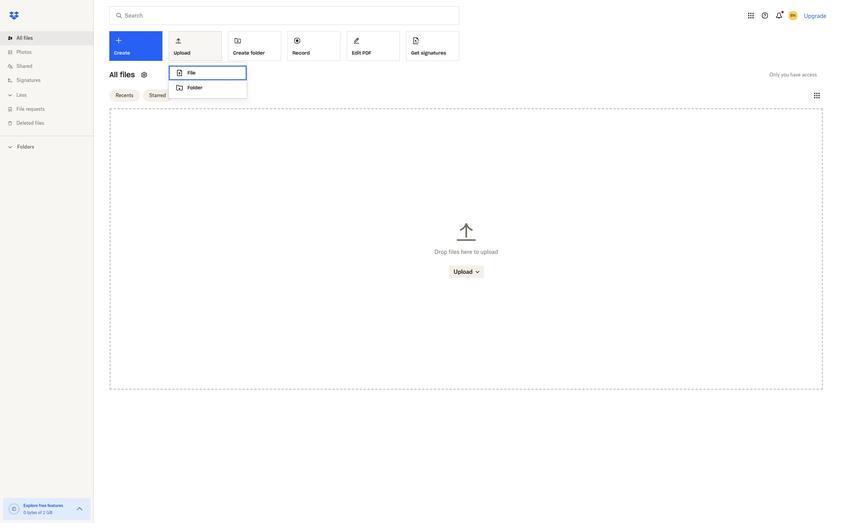 Task type: describe. For each thing, give the bounding box(es) containing it.
only
[[770, 72, 780, 78]]

0
[[23, 511, 26, 516]]

signatures
[[421, 50, 446, 56]]

folder
[[188, 85, 203, 91]]

deleted files
[[16, 120, 44, 126]]

explore free features 0 bytes of 2 gb
[[23, 504, 63, 516]]

you
[[781, 72, 789, 78]]

upgrade link
[[804, 12, 827, 19]]

deleted
[[16, 120, 34, 126]]

shared
[[16, 63, 32, 69]]

file for file requests
[[16, 106, 24, 112]]

quota usage element
[[8, 504, 20, 516]]

files inside list item
[[24, 35, 33, 41]]

file requests link
[[6, 102, 94, 116]]

all files list item
[[0, 31, 94, 45]]

get
[[411, 50, 420, 56]]

create
[[233, 50, 249, 56]]

edit pdf button
[[347, 31, 400, 61]]

create folder
[[233, 50, 265, 56]]

drop files here to upload
[[435, 249, 498, 256]]

record button
[[288, 31, 341, 61]]

bytes
[[27, 511, 37, 516]]

upload
[[481, 249, 498, 256]]

features
[[47, 504, 63, 509]]

drop
[[435, 249, 447, 256]]

record
[[293, 50, 310, 56]]

have
[[791, 72, 801, 78]]

upgrade
[[804, 12, 827, 19]]

of
[[38, 511, 42, 516]]



Task type: vqa. For each thing, say whether or not it's contained in the screenshot.
AM.png within screenshot 20…1.08 am.png
no



Task type: locate. For each thing, give the bounding box(es) containing it.
file inside menu item
[[188, 70, 196, 76]]

0 horizontal spatial all files
[[16, 35, 33, 41]]

dropbox image
[[6, 8, 22, 23]]

folder menu item
[[169, 80, 247, 95]]

1 vertical spatial all
[[109, 70, 118, 79]]

recents button
[[109, 89, 140, 102]]

file for file
[[188, 70, 196, 76]]

0 vertical spatial all
[[16, 35, 22, 41]]

file menu item
[[169, 66, 247, 80]]

here
[[461, 249, 472, 256]]

folders
[[17, 144, 34, 150]]

all up the recents
[[109, 70, 118, 79]]

1 horizontal spatial all files
[[109, 70, 135, 79]]

get signatures button
[[406, 31, 459, 61]]

list containing all files
[[0, 27, 94, 136]]

access
[[802, 72, 817, 78]]

files right the deleted
[[35, 120, 44, 126]]

all up photos
[[16, 35, 22, 41]]

1 horizontal spatial file
[[188, 70, 196, 76]]

get signatures
[[411, 50, 446, 56]]

folder
[[251, 50, 265, 56]]

0 vertical spatial all files
[[16, 35, 33, 41]]

all files up the recents
[[109, 70, 135, 79]]

requests
[[26, 106, 45, 112]]

recents
[[116, 92, 133, 98]]

all files
[[16, 35, 33, 41], [109, 70, 135, 79]]

photos
[[16, 49, 32, 55]]

create folder button
[[228, 31, 281, 61]]

all files up photos
[[16, 35, 33, 41]]

all
[[16, 35, 22, 41], [109, 70, 118, 79]]

files up photos
[[24, 35, 33, 41]]

0 vertical spatial file
[[188, 70, 196, 76]]

folders button
[[0, 141, 94, 153]]

files up the recents
[[120, 70, 135, 79]]

file up folder
[[188, 70, 196, 76]]

signatures
[[16, 77, 41, 83]]

file
[[188, 70, 196, 76], [16, 106, 24, 112]]

less
[[16, 92, 27, 98]]

2
[[43, 511, 45, 516]]

free
[[39, 504, 46, 509]]

files
[[24, 35, 33, 41], [120, 70, 135, 79], [35, 120, 44, 126], [449, 249, 460, 256]]

upload
[[174, 50, 191, 56]]

files left here
[[449, 249, 460, 256]]

1 vertical spatial file
[[16, 106, 24, 112]]

all inside list item
[[16, 35, 22, 41]]

gb
[[46, 511, 52, 516]]

pdf
[[363, 50, 372, 56]]

all files link
[[6, 31, 94, 45]]

shared link
[[6, 59, 94, 73]]

explore
[[23, 504, 38, 509]]

starred
[[149, 92, 166, 98]]

less image
[[6, 91, 14, 99]]

photos link
[[6, 45, 94, 59]]

upload button
[[169, 31, 222, 61]]

1 vertical spatial all files
[[109, 70, 135, 79]]

to
[[474, 249, 479, 256]]

only you have access
[[770, 72, 817, 78]]

file inside list
[[16, 106, 24, 112]]

file down less
[[16, 106, 24, 112]]

all files inside list item
[[16, 35, 33, 41]]

deleted files link
[[6, 116, 94, 130]]

0 horizontal spatial file
[[16, 106, 24, 112]]

edit pdf
[[352, 50, 372, 56]]

file requests
[[16, 106, 45, 112]]

signatures link
[[6, 73, 94, 88]]

0 horizontal spatial all
[[16, 35, 22, 41]]

starred button
[[143, 89, 172, 102]]

list
[[0, 27, 94, 136]]

1 horizontal spatial all
[[109, 70, 118, 79]]

edit
[[352, 50, 361, 56]]



